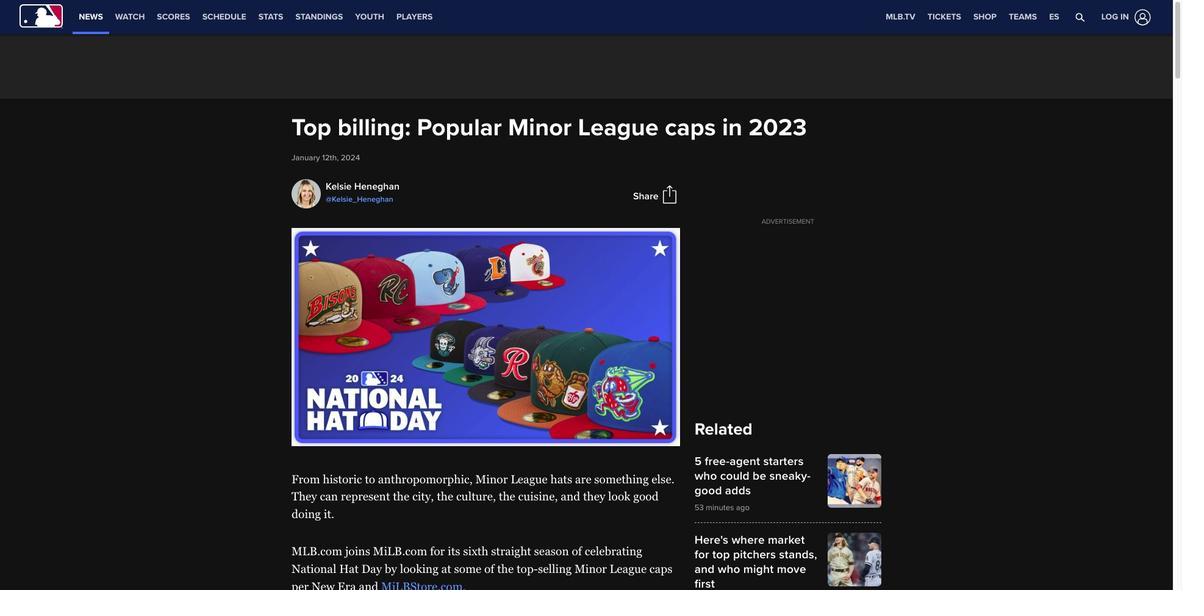 Task type: locate. For each thing, give the bounding box(es) containing it.
1 vertical spatial of
[[484, 562, 495, 576]]

youth link
[[349, 0, 390, 34]]

per
[[292, 580, 309, 591]]

league inside mlb.com joins milb.com for its sixth straight season of celebrating national hat day by looking at some of the top-selling minor league caps per new era and
[[610, 562, 647, 576]]

0 vertical spatial who
[[695, 469, 717, 484]]

in
[[1121, 12, 1129, 22], [722, 113, 742, 143]]

0 vertical spatial in
[[1121, 12, 1129, 22]]

in left "2023"
[[722, 113, 742, 143]]

share button
[[633, 190, 659, 202]]

teams link
[[1003, 0, 1043, 34]]

1 vertical spatial caps
[[650, 562, 673, 576]]

and
[[561, 490, 580, 504], [695, 562, 715, 577], [359, 580, 378, 591]]

represent
[[341, 490, 390, 504]]

market
[[768, 533, 805, 548]]

where
[[732, 533, 765, 548]]

top-
[[517, 562, 538, 576]]

caps
[[665, 113, 716, 143], [650, 562, 673, 576]]

log in
[[1102, 12, 1129, 22]]

0 horizontal spatial for
[[430, 545, 445, 558]]

and down here's on the bottom right of the page
[[695, 562, 715, 577]]

good up "53"
[[695, 484, 722, 498]]

minutes
[[706, 503, 734, 513]]

for inside the here's where market for top pitchers stands, and who might move first
[[695, 548, 709, 562]]

schedule
[[202, 12, 246, 22]]

billing:
[[338, 113, 411, 143]]

1 vertical spatial in
[[722, 113, 742, 143]]

0 horizontal spatial who
[[695, 469, 717, 484]]

5 free-agent starters who could be sneaky-good adds element
[[695, 454, 882, 513]]

shop
[[974, 12, 997, 22]]

2 vertical spatial minor
[[575, 562, 607, 576]]

the down straight
[[497, 562, 514, 576]]

selling
[[538, 562, 572, 576]]

1 vertical spatial who
[[718, 562, 740, 577]]

2 vertical spatial league
[[610, 562, 647, 576]]

caps inside mlb.com joins milb.com for its sixth straight season of celebrating national hat day by looking at some of the top-selling minor league caps per new era and
[[650, 562, 673, 576]]

league
[[578, 113, 659, 143], [511, 473, 548, 486], [610, 562, 647, 576]]

mlb.com joins milb.com for its sixth straight season of celebrating national hat day by looking at some of the top-selling minor league caps per new era and
[[292, 545, 673, 591]]

for
[[430, 545, 445, 558], [695, 548, 709, 562]]

0 vertical spatial caps
[[665, 113, 716, 143]]

1 horizontal spatial in
[[1121, 12, 1129, 22]]

else.
[[652, 473, 675, 486]]

0 horizontal spatial minor
[[476, 473, 508, 486]]

who left could
[[695, 469, 717, 484]]

1 horizontal spatial minor
[[508, 113, 572, 143]]

at
[[441, 562, 451, 576]]

they
[[583, 490, 605, 504]]

can
[[320, 490, 338, 504]]

good inside the 5 free-agent starters who could be sneaky- good adds 53 minutes ago
[[695, 484, 722, 498]]

5
[[695, 454, 702, 469]]

for left its
[[430, 545, 445, 558]]

mlb.tv link
[[880, 0, 922, 34]]

first
[[695, 577, 715, 591]]

cuisine,
[[518, 490, 558, 504]]

12th,
[[322, 153, 339, 163]]

in right log in the top of the page
[[1121, 12, 1129, 22]]

doing
[[292, 508, 321, 521]]

1 horizontal spatial of
[[572, 545, 582, 558]]

and inside from historic to anthropomorphic, minor league hats are something else. they can represent the city, the culture, the cuisine, and they look good doing it.
[[561, 490, 580, 504]]

2 vertical spatial and
[[359, 580, 378, 591]]

be
[[753, 469, 766, 484]]

1 horizontal spatial good
[[695, 484, 722, 498]]

city,
[[412, 490, 434, 504]]

popular
[[417, 113, 502, 143]]

its
[[448, 545, 460, 558]]

league inside from historic to anthropomorphic, minor league hats are something else. they can represent the city, the culture, the cuisine, and they look good doing it.
[[511, 473, 548, 486]]

anthropomorphic,
[[378, 473, 473, 486]]

who
[[695, 469, 717, 484], [718, 562, 740, 577]]

who right first
[[718, 562, 740, 577]]

who inside the here's where market for top pitchers stands, and who might move first
[[718, 562, 740, 577]]

1 vertical spatial league
[[511, 473, 548, 486]]

and down "day"
[[359, 580, 378, 591]]

the
[[393, 490, 410, 504], [437, 490, 453, 504], [499, 490, 515, 504], [497, 562, 514, 576]]

53
[[695, 503, 704, 513]]

the right city,
[[437, 490, 453, 504]]

good
[[695, 484, 722, 498], [633, 490, 659, 504]]

culture,
[[456, 490, 496, 504]]

2 horizontal spatial and
[[695, 562, 715, 577]]

scores
[[157, 12, 190, 22]]

1 horizontal spatial who
[[718, 562, 740, 577]]

of right season
[[572, 545, 582, 558]]

for left the top
[[695, 548, 709, 562]]

0 vertical spatial and
[[561, 490, 580, 504]]

the left city,
[[393, 490, 410, 504]]

1 vertical spatial and
[[695, 562, 715, 577]]

0 horizontal spatial good
[[633, 490, 659, 504]]

of right some
[[484, 562, 495, 576]]

0 vertical spatial minor
[[508, 113, 572, 143]]

good down else.
[[633, 490, 659, 504]]

of
[[572, 545, 582, 558], [484, 562, 495, 576]]

celebrating
[[585, 545, 642, 558]]

0 horizontal spatial in
[[722, 113, 742, 143]]

sneaky-
[[770, 469, 811, 484]]

for for top
[[695, 548, 709, 562]]

0 vertical spatial league
[[578, 113, 659, 143]]

youth
[[355, 12, 384, 22]]

1 horizontal spatial and
[[561, 490, 580, 504]]

season
[[534, 545, 569, 558]]

starters
[[763, 454, 804, 469]]

news link
[[73, 0, 109, 32]]

something
[[594, 473, 649, 486]]

for inside mlb.com joins milb.com for its sixth straight season of celebrating national hat day by looking at some of the top-selling minor league caps per new era and
[[430, 545, 445, 558]]

january
[[292, 153, 320, 163]]

1 horizontal spatial for
[[695, 548, 709, 562]]

and down hats
[[561, 490, 580, 504]]

who inside the 5 free-agent starters who could be sneaky- good adds 53 minutes ago
[[695, 469, 717, 484]]

2 horizontal spatial minor
[[575, 562, 607, 576]]

pitchers
[[733, 548, 776, 562]]

look
[[608, 490, 631, 504]]

free-
[[705, 454, 730, 469]]

0 vertical spatial of
[[572, 545, 582, 558]]

1 vertical spatial minor
[[476, 473, 508, 486]]

0 horizontal spatial and
[[359, 580, 378, 591]]

here's where market for top pitchers stands, and who might move first element
[[695, 533, 882, 591]]



Task type: vqa. For each thing, say whether or not it's contained in the screenshot.
McClanahan to undergo Tommy John, expected to miss '24's Tommy
no



Task type: describe. For each thing, give the bounding box(es) containing it.
joins
[[345, 545, 370, 558]]

shop link
[[968, 0, 1003, 34]]

new
[[312, 580, 335, 591]]

move
[[777, 562, 806, 577]]

news
[[79, 12, 103, 22]]

hat
[[339, 562, 359, 576]]

secondary navigation element
[[73, 0, 439, 34]]

watch link
[[109, 0, 151, 34]]

and inside the here's where market for top pitchers stands, and who might move first
[[695, 562, 715, 577]]

standings
[[296, 12, 343, 22]]

players link
[[390, 0, 439, 34]]

mlb.com
[[292, 545, 342, 558]]

are
[[575, 473, 592, 486]]

tickets link
[[922, 0, 968, 34]]

tickets
[[928, 12, 961, 22]]

stats link
[[252, 0, 289, 34]]

0 horizontal spatial of
[[484, 562, 495, 576]]

2024
[[341, 153, 360, 163]]

share
[[633, 190, 659, 202]]

the inside mlb.com joins milb.com for its sixth straight season of celebrating national hat day by looking at some of the top-selling minor league caps per new era and
[[497, 562, 514, 576]]

2023
[[749, 113, 807, 143]]

for for its
[[430, 545, 445, 558]]

stats
[[259, 12, 283, 22]]

looking
[[400, 562, 439, 576]]

agent
[[730, 454, 760, 469]]

from
[[292, 473, 320, 486]]

watch
[[115, 12, 145, 22]]

es link
[[1043, 0, 1066, 34]]

milb.com
[[373, 545, 427, 558]]

teams
[[1009, 12, 1037, 22]]

minor inside from historic to anthropomorphic, minor league hats are something else. they can represent the city, the culture, the cuisine, and they look good doing it.
[[476, 473, 508, 486]]

players
[[397, 12, 433, 22]]

era
[[338, 580, 356, 591]]

here's
[[695, 533, 729, 548]]

to
[[365, 473, 375, 486]]

historic
[[323, 473, 362, 486]]

in inside log in popup button
[[1121, 12, 1129, 22]]

straight
[[491, 545, 531, 558]]

might
[[744, 562, 774, 577]]

share image
[[661, 185, 679, 204]]

the left cuisine,
[[499, 490, 515, 504]]

kelsie heneghan image
[[292, 179, 321, 208]]

adds
[[725, 484, 751, 498]]

hats
[[551, 473, 572, 486]]

it.
[[324, 508, 334, 521]]

january 12th, 2024
[[292, 153, 360, 163]]

mlb.tv
[[886, 12, 916, 22]]

some
[[454, 562, 482, 576]]

here's where market for top pitchers stands, and who might move first link
[[695, 533, 882, 591]]

national
[[292, 562, 336, 576]]

log
[[1102, 12, 1119, 22]]

from historic to anthropomorphic, minor league hats are something else. they can represent the city, the culture, the cuisine, and they look good doing it.
[[292, 473, 675, 521]]

search image
[[1076, 12, 1086, 22]]

here's where market for top pitchers stands, and who might move first
[[695, 533, 818, 591]]

top navigation element
[[0, 0, 1173, 34]]

log in button
[[1094, 6, 1154, 28]]

kelsie
[[326, 180, 352, 193]]

top
[[713, 548, 730, 562]]

and inside mlb.com joins milb.com for its sixth straight season of celebrating national hat day by looking at some of the top-selling minor league caps per new era and
[[359, 580, 378, 591]]

@
[[326, 194, 332, 204]]

standings link
[[289, 0, 349, 34]]

schedule link
[[196, 0, 252, 34]]

stands,
[[779, 548, 818, 562]]

es
[[1049, 12, 1060, 22]]

5 free-agent starters who could be sneaky- good adds 53 minutes ago
[[695, 454, 811, 513]]

kelsie_heneghan
[[332, 194, 393, 204]]

heneghan
[[354, 180, 400, 193]]

by
[[385, 562, 397, 576]]

they
[[292, 490, 317, 504]]

top
[[292, 113, 331, 143]]

ago
[[736, 503, 750, 513]]

sixth
[[463, 545, 488, 558]]

tertiary navigation element
[[880, 0, 1066, 34]]

top billing: popular minor league caps in 2023
[[292, 113, 807, 143]]

minor inside mlb.com joins milb.com for its sixth straight season of celebrating national hat day by looking at some of the top-selling minor league caps per new era and
[[575, 562, 607, 576]]

day
[[362, 562, 382, 576]]

good inside from historic to anthropomorphic, minor league hats are something else. they can represent the city, the culture, the cuisine, and they look good doing it.
[[633, 490, 659, 504]]

related
[[695, 420, 753, 440]]



